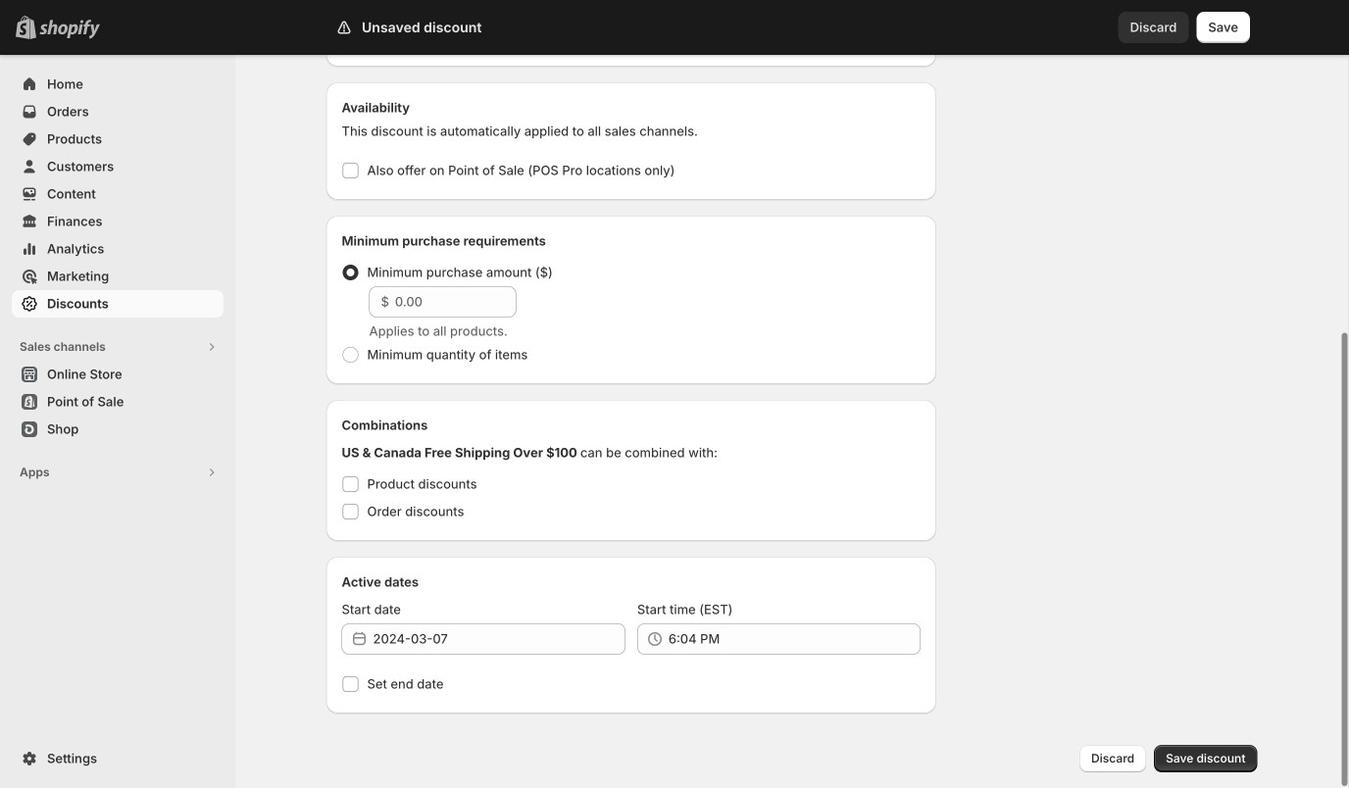 Task type: vqa. For each thing, say whether or not it's contained in the screenshot.
the leftmost staff
no



Task type: describe. For each thing, give the bounding box(es) containing it.
shopify image
[[39, 19, 100, 39]]

Enter time text field
[[669, 624, 921, 655]]

YYYY-MM-DD text field
[[373, 624, 625, 655]]



Task type: locate. For each thing, give the bounding box(es) containing it.
0.00 text field
[[395, 286, 516, 318]]



